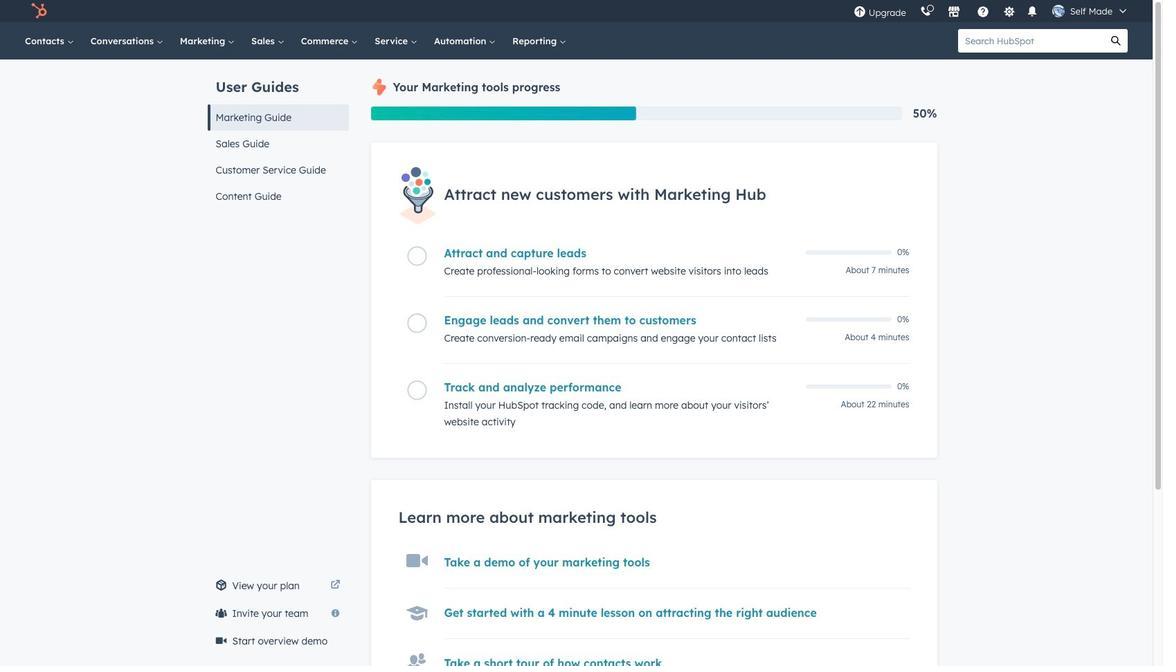 Task type: locate. For each thing, give the bounding box(es) containing it.
progress bar
[[371, 107, 636, 120]]

link opens in a new window image
[[331, 581, 340, 591]]

ruby anderson image
[[1052, 5, 1065, 17]]

menu
[[847, 0, 1136, 22]]

Search HubSpot search field
[[958, 29, 1104, 53]]



Task type: vqa. For each thing, say whether or not it's contained in the screenshot.
42% of users left a 2 star review. progress bar
no



Task type: describe. For each thing, give the bounding box(es) containing it.
link opens in a new window image
[[331, 578, 340, 595]]

marketplaces image
[[948, 6, 960, 19]]

user guides element
[[207, 60, 349, 210]]



